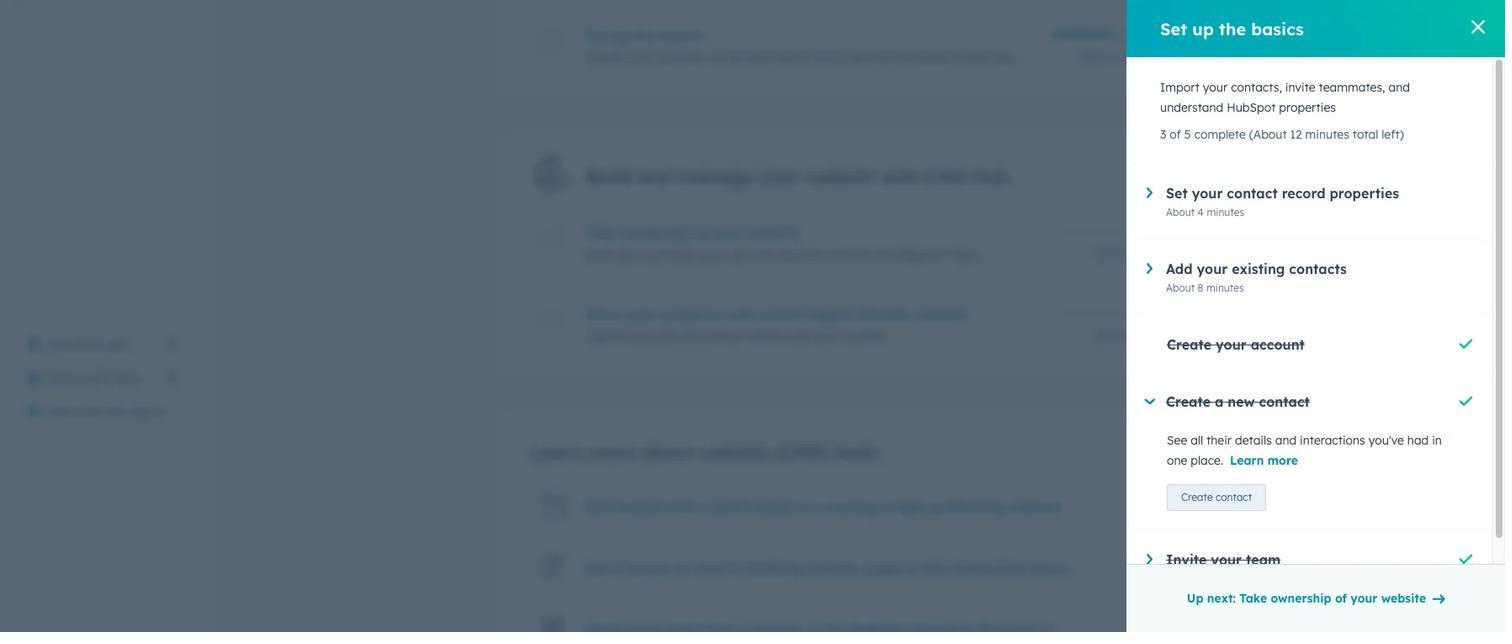 Task type: vqa. For each thing, say whether or not it's contained in the screenshot.
the bottom the Priority
no



Task type: describe. For each thing, give the bounding box(es) containing it.
add your existing contacts about 8 minutes
[[1166, 261, 1347, 294]]

create a new contact button
[[1144, 394, 1310, 411]]

invite inside "import your contacts, invite teammates, and understand hubspot properties"
[[1285, 80, 1316, 95]]

with up attract on the left bottom of page
[[726, 306, 755, 323]]

set your contact record properties about 4 minutes
[[1166, 185, 1399, 219]]

existing
[[1232, 261, 1285, 278]]

your inside the set your contact record properties about 4 minutes
[[1192, 185, 1223, 202]]

with inside take ownership of your website build and customize your site with powerful content management tools
[[751, 247, 775, 262]]

management
[[875, 247, 950, 262]]

[object object] complete progress bar
[[1052, 32, 1111, 37]]

of inside take ownership of your website build and customize your site with powerful content management tools
[[695, 225, 708, 241]]

take ownership of your website button
[[586, 225, 1042, 241]]

high-
[[893, 499, 929, 516]]

this
[[924, 560, 949, 577]]

learn for learn more about website (cms) tools
[[530, 441, 583, 464]]

invite your team button
[[1147, 552, 1281, 569]]

building
[[748, 560, 803, 577]]

powerful
[[778, 247, 826, 262]]

1 build from the top
[[586, 165, 632, 188]]

1 vertical spatial content
[[915, 306, 966, 323]]

next:
[[1207, 591, 1236, 607]]

one
[[1167, 453, 1187, 469]]

hands-
[[626, 560, 673, 577]]

interactions
[[1300, 433, 1365, 448]]

12 inside set up the basics dialog
[[1290, 127, 1302, 142]]

properties inside the set your contact record properties about 4 minutes
[[1330, 185, 1399, 202]]

properties inside 'set up the basics import your contacts, invite teammates, and understand hubspot properties'
[[958, 50, 1015, 65]]

customize
[[641, 247, 697, 262]]

contact inside the set your contact record properties about 4 minutes
[[1227, 185, 1278, 202]]

1 vertical spatial contact
[[1259, 394, 1310, 411]]

invite your team inside button
[[47, 371, 140, 386]]

invite inside button
[[47, 371, 79, 386]]

grow
[[586, 306, 621, 323]]

create contact link
[[1167, 485, 1266, 512]]

a left quick
[[699, 499, 708, 516]]

audience
[[660, 306, 722, 323]]

teammates, inside 'set up the basics import your contacts, invite teammates, and understand hubspot properties'
[[744, 50, 811, 65]]

interactive
[[953, 560, 1025, 577]]

view
[[47, 337, 74, 353]]

and left manage
[[637, 165, 672, 188]]

1 vertical spatial on
[[673, 560, 690, 577]]

of inside button
[[1335, 591, 1347, 607]]

all
[[1191, 433, 1203, 448]]

website inside take ownership of your website build and customize your site with powerful content management tools
[[748, 225, 799, 241]]

publish
[[586, 329, 625, 344]]

contacts, inside "import your contacts, invite teammates, and understand hubspot properties"
[[1231, 80, 1282, 95]]

and inside see all their details and interactions you've had in one place.
[[1275, 433, 1297, 448]]

set up the basics import your contacts, invite teammates, and understand hubspot properties
[[586, 27, 1015, 65]]

up next: take ownership of your website button
[[1176, 582, 1456, 616]]

view your plan
[[47, 337, 129, 353]]

0% for take ownership of your website
[[1163, 225, 1178, 238]]

get for get started with a quick lesson on creating a high-performing website
[[586, 499, 609, 516]]

account
[[1251, 337, 1305, 353]]

hub
[[971, 165, 1008, 188]]

pages
[[863, 560, 904, 577]]

start overview demo
[[47, 405, 163, 420]]

manage
[[678, 165, 753, 188]]

tools inside take ownership of your website build and customize your site with powerful content management tools
[[953, 247, 980, 262]]

a inside set up the basics dialog
[[1215, 394, 1224, 411]]

1 vertical spatial in
[[908, 560, 920, 577]]

set up the basics button
[[586, 27, 1042, 44]]

a left hands-
[[613, 560, 622, 577]]

1 horizontal spatial demo
[[1029, 560, 1067, 577]]

start
[[47, 405, 75, 420]]

overview
[[78, 405, 128, 420]]

get started with a quick lesson on creating a high-performing website link
[[586, 499, 1060, 516]]

hubspot inside "import your contacts, invite teammates, and understand hubspot properties"
[[1227, 100, 1276, 115]]

create for create your account
[[1167, 337, 1212, 353]]

4
[[1198, 206, 1204, 219]]

left)
[[1382, 127, 1404, 142]]

view your plan link
[[17, 328, 188, 362]]

0 vertical spatial demo
[[131, 405, 163, 420]]

caret image for invite
[[1147, 554, 1153, 565]]

about for grow your audience with search engine-friendly content
[[1094, 329, 1123, 342]]

8
[[1198, 282, 1204, 294]]

contacts, inside 'set up the basics import your contacts, invite teammates, and understand hubspot properties'
[[656, 50, 707, 65]]

learn more about website (cms) tools
[[530, 441, 878, 464]]

about 26 minutes
[[1094, 329, 1178, 342]]

set for set your contact record properties about 4 minutes
[[1166, 185, 1188, 202]]

create contact
[[1181, 491, 1252, 504]]

team inside set up the basics dialog
[[1246, 552, 1281, 569]]

search
[[759, 306, 803, 323]]

25
[[1126, 247, 1137, 260]]

learn more button
[[1230, 451, 1298, 471]]

set up the basics
[[1160, 18, 1304, 39]]

lesson
[[753, 499, 795, 516]]

performing
[[929, 499, 1005, 516]]

about 12 minutes left
[[1077, 50, 1178, 62]]

minutes inside the set your contact record properties about 4 minutes
[[1207, 206, 1244, 219]]

add
[[1166, 261, 1193, 278]]

3
[[1160, 127, 1166, 142]]

friendly
[[859, 306, 911, 323]]

more for learn more about website (cms) tools
[[588, 441, 635, 464]]

create for create a new contact
[[1166, 394, 1211, 411]]

hubspot inside 'set up the basics import your contacts, invite teammates, and understand hubspot properties'
[[905, 50, 954, 65]]

creating
[[820, 499, 876, 516]]

create your account
[[1167, 337, 1305, 353]]

0 vertical spatial of
[[1170, 127, 1181, 142]]

and inside take ownership of your website build and customize your site with powerful content management tools
[[617, 247, 638, 262]]

left
[[1162, 50, 1178, 62]]

take ownership of your website build and customize your site with powerful content management tools
[[586, 225, 980, 262]]

ownership inside button
[[1271, 591, 1331, 607]]

learn for learn more
[[1230, 453, 1264, 469]]

to
[[730, 560, 744, 577]]

you've
[[1369, 433, 1404, 448]]

contact inside create contact link
[[1216, 491, 1252, 504]]

2 vertical spatial content
[[843, 329, 885, 344]]

started
[[613, 499, 662, 516]]

60%
[[1157, 28, 1178, 41]]

26
[[1126, 329, 1137, 342]]

basics for set up the basics
[[1251, 18, 1304, 39]]

the for set up the basics import your contacts, invite teammates, and understand hubspot properties
[[633, 27, 654, 44]]

record
[[1282, 185, 1326, 202]]

visitors
[[745, 329, 785, 344]]

caret image for create
[[1144, 399, 1155, 405]]

your inside add your existing contacts about 8 minutes
[[1197, 261, 1228, 278]]

create a new contact
[[1166, 394, 1310, 411]]

up
[[1187, 591, 1204, 607]]

0 vertical spatial 12
[[1109, 50, 1119, 62]]

learn more
[[1230, 453, 1298, 469]]

place.
[[1191, 453, 1223, 469]]

5
[[1184, 127, 1191, 142]]

engine-
[[807, 306, 859, 323]]

minutes up add
[[1140, 247, 1178, 260]]

up for set up the basics
[[1192, 18, 1214, 39]]



Task type: locate. For each thing, give the bounding box(es) containing it.
with
[[881, 165, 920, 188], [751, 247, 775, 262], [726, 306, 755, 323], [788, 329, 812, 344], [666, 499, 695, 516]]

more for learn more
[[1268, 453, 1298, 469]]

0 horizontal spatial basics
[[658, 27, 701, 44]]

1 horizontal spatial teammates,
[[1319, 80, 1385, 95]]

contact right new
[[1259, 394, 1310, 411]]

0 vertical spatial import
[[586, 50, 625, 65]]

1 vertical spatial create
[[1166, 394, 1211, 411]]

minutes right 26 on the right of page
[[1140, 329, 1178, 342]]

more inside button
[[1268, 453, 1298, 469]]

caret image inside invite your team dropdown button
[[1147, 554, 1153, 565]]

0 vertical spatial invite your team
[[47, 371, 140, 386]]

contact
[[1227, 185, 1278, 202], [1259, 394, 1310, 411], [1216, 491, 1252, 504]]

plan
[[105, 337, 129, 353]]

import inside "import your contacts, invite teammates, and understand hubspot properties"
[[1160, 80, 1200, 95]]

on
[[799, 499, 816, 516], [673, 560, 690, 577]]

0 horizontal spatial the
[[633, 27, 654, 44]]

2 vertical spatial properties
[[1330, 185, 1399, 202]]

get for get a hands-on intro to building website pages in this interactive demo
[[586, 560, 609, 577]]

1 horizontal spatial the
[[1219, 18, 1246, 39]]

invite
[[47, 371, 79, 386], [1166, 552, 1207, 569]]

create down 8
[[1167, 337, 1212, 353]]

basics inside 'set up the basics import your contacts, invite teammates, and understand hubspot properties'
[[658, 27, 701, 44]]

with left powerful
[[751, 247, 775, 262]]

12
[[1109, 50, 1119, 62], [1290, 127, 1302, 142]]

0 horizontal spatial in
[[908, 560, 920, 577]]

3 of 5 complete (about 12 minutes total left)
[[1160, 127, 1404, 142]]

set for set up the basics
[[1160, 18, 1187, 39]]

understand inside "import your contacts, invite teammates, and understand hubspot properties"
[[1160, 100, 1224, 115]]

the
[[1219, 18, 1246, 39], [633, 27, 654, 44]]

2 vertical spatial caret image
[[1147, 554, 1153, 565]]

0 horizontal spatial learn
[[530, 441, 583, 464]]

content
[[829, 247, 872, 262], [915, 306, 966, 323], [843, 329, 885, 344]]

content down friendly
[[843, 329, 885, 344]]

0 vertical spatial on
[[799, 499, 816, 516]]

1 horizontal spatial tools
[[953, 247, 980, 262]]

grow your audience with search engine-friendly content button
[[586, 306, 1042, 323]]

get a hands-on intro to building website pages in this interactive demo
[[586, 560, 1067, 577]]

invite your team inside set up the basics dialog
[[1166, 552, 1281, 569]]

about left 25
[[1094, 247, 1123, 260]]

1 vertical spatial tools
[[834, 441, 878, 464]]

understand
[[839, 50, 902, 65], [1160, 100, 1224, 115]]

team down plan
[[111, 371, 140, 386]]

caret image inside "create a new contact" dropdown button
[[1144, 399, 1155, 405]]

ownership
[[621, 225, 691, 241], [1271, 591, 1331, 607]]

1 vertical spatial invite your team
[[1166, 552, 1281, 569]]

had
[[1407, 433, 1429, 448]]

invite your team button
[[17, 362, 188, 395]]

the inside 'set up the basics import your contacts, invite teammates, and understand hubspot properties'
[[633, 27, 654, 44]]

properties inside "import your contacts, invite teammates, and understand hubspot properties"
[[1279, 100, 1336, 115]]

0 horizontal spatial site
[[656, 329, 676, 344]]

invite your team up next:
[[1166, 552, 1281, 569]]

more left about
[[588, 441, 635, 464]]

about for set up the basics
[[1077, 50, 1106, 62]]

0 vertical spatial hubspot
[[905, 50, 954, 65]]

1 vertical spatial 0%
[[1163, 307, 1178, 320]]

set inside 'set up the basics import your contacts, invite teammates, and understand hubspot properties'
[[586, 27, 607, 44]]

0% up add
[[1163, 225, 1178, 238]]

minutes right 4
[[1207, 206, 1244, 219]]

set up the basics dialog
[[1127, 0, 1505, 633]]

invite your team down 'view your plan' on the left
[[47, 371, 140, 386]]

0% up "about 26 minutes"
[[1163, 307, 1178, 320]]

understand inside 'set up the basics import your contacts, invite teammates, and understand hubspot properties'
[[839, 50, 902, 65]]

understand down set up the basics button
[[839, 50, 902, 65]]

0 horizontal spatial teammates,
[[744, 50, 811, 65]]

site inside take ownership of your website build and customize your site with powerful content management tools
[[728, 247, 748, 262]]

0 vertical spatial team
[[111, 371, 140, 386]]

0 horizontal spatial hubspot
[[905, 50, 954, 65]]

site left powerful
[[728, 247, 748, 262]]

take
[[586, 225, 617, 241], [1239, 591, 1267, 607]]

and up 'left)'
[[1389, 80, 1410, 95]]

0 vertical spatial build
[[586, 165, 632, 188]]

on left intro
[[673, 560, 690, 577]]

2 vertical spatial create
[[1181, 491, 1213, 504]]

0 vertical spatial take
[[586, 225, 617, 241]]

0 vertical spatial ownership
[[621, 225, 691, 241]]

about down the [object object] complete progress bar
[[1077, 50, 1106, 62]]

0% for grow your audience with search engine-friendly content
[[1163, 307, 1178, 320]]

1 vertical spatial properties
[[1279, 100, 1336, 115]]

in inside see all their details and interactions you've had in one place.
[[1432, 433, 1442, 448]]

import inside 'set up the basics import your contacts, invite teammates, and understand hubspot properties'
[[586, 50, 625, 65]]

about
[[1077, 50, 1106, 62], [1166, 206, 1195, 219], [1094, 247, 1123, 260], [1166, 282, 1195, 294], [1094, 329, 1123, 342]]

see all their details and interactions you've had in one place.
[[1167, 433, 1442, 469]]

1 vertical spatial understand
[[1160, 100, 1224, 115]]

basics for set up the basics import your contacts, invite teammates, and understand hubspot properties
[[658, 27, 701, 44]]

get
[[586, 499, 609, 516], [586, 560, 609, 577]]

contact down place.
[[1216, 491, 1252, 504]]

tools right management
[[953, 247, 980, 262]]

about for take ownership of your website
[[1094, 247, 1123, 260]]

0 horizontal spatial more
[[588, 441, 635, 464]]

0 horizontal spatial on
[[673, 560, 690, 577]]

demo
[[131, 405, 163, 420], [1029, 560, 1067, 577]]

site down the "audience"
[[656, 329, 676, 344]]

minutes left total
[[1305, 127, 1349, 142]]

contact left record
[[1227, 185, 1278, 202]]

and down the "audience"
[[679, 329, 701, 344]]

2 0% from the top
[[1163, 307, 1178, 320]]

import your contacts, invite teammates, and understand hubspot properties
[[1160, 80, 1410, 115]]

0 vertical spatial caret image
[[1147, 263, 1153, 274]]

more
[[588, 441, 635, 464], [1268, 453, 1298, 469]]

0 vertical spatial tools
[[953, 247, 980, 262]]

ownership up customize
[[621, 225, 691, 241]]

up inside 'set up the basics import your contacts, invite teammates, and understand hubspot properties'
[[611, 27, 629, 44]]

set for set up the basics import your contacts, invite teammates, and understand hubspot properties
[[586, 27, 607, 44]]

ownership inside take ownership of your website build and customize your site with powerful content management tools
[[621, 225, 691, 241]]

and inside 'set up the basics import your contacts, invite teammates, and understand hubspot properties'
[[814, 50, 835, 65]]

up for set up the basics import your contacts, invite teammates, and understand hubspot properties
[[611, 27, 629, 44]]

(about
[[1249, 127, 1287, 142]]

about down add
[[1166, 282, 1195, 294]]

1 horizontal spatial hubspot
[[1227, 100, 1276, 115]]

0 vertical spatial create
[[1167, 337, 1212, 353]]

total
[[1353, 127, 1378, 142]]

with right started
[[666, 499, 695, 516]]

quick
[[712, 499, 749, 516]]

import
[[586, 50, 625, 65], [1160, 80, 1200, 95]]

teammates, down set up the basics button
[[744, 50, 811, 65]]

and down set up the basics button
[[814, 50, 835, 65]]

teammates, up total
[[1319, 80, 1385, 95]]

1 horizontal spatial site
[[728, 247, 748, 262]]

12 right (about in the top of the page
[[1290, 127, 1302, 142]]

website
[[806, 165, 875, 188], [748, 225, 799, 241], [700, 441, 770, 464], [1009, 499, 1060, 516], [807, 560, 859, 577], [1381, 591, 1426, 607]]

site inside grow your audience with search engine-friendly content publish your site and attract visitors with your content
[[656, 329, 676, 344]]

1 vertical spatial of
[[695, 225, 708, 241]]

demo up link opens in a new window icon on the bottom right
[[1029, 560, 1067, 577]]

content right friendly
[[915, 306, 966, 323]]

get left started
[[586, 499, 609, 516]]

intro
[[694, 560, 726, 577]]

1 horizontal spatial invite
[[1166, 552, 1207, 569]]

0 horizontal spatial contacts,
[[656, 50, 707, 65]]

1 vertical spatial take
[[1239, 591, 1267, 607]]

and inside grow your audience with search engine-friendly content publish your site and attract visitors with your content
[[679, 329, 701, 344]]

create for create contact
[[1181, 491, 1213, 504]]

create up all
[[1166, 394, 1211, 411]]

0 horizontal spatial invite
[[711, 50, 741, 65]]

1 vertical spatial import
[[1160, 80, 1200, 95]]

invite your team
[[47, 371, 140, 386], [1166, 552, 1281, 569]]

about inside add your existing contacts about 8 minutes
[[1166, 282, 1195, 294]]

0 horizontal spatial up
[[611, 27, 629, 44]]

1 horizontal spatial import
[[1160, 80, 1200, 95]]

the inside dialog
[[1219, 18, 1246, 39]]

1 vertical spatial demo
[[1029, 560, 1067, 577]]

site
[[728, 247, 748, 262], [656, 329, 676, 344]]

with down grow your audience with search engine-friendly content button
[[788, 329, 812, 344]]

0 vertical spatial understand
[[839, 50, 902, 65]]

1 vertical spatial team
[[1246, 552, 1281, 569]]

1 vertical spatial hubspot
[[1227, 100, 1276, 115]]

about left 4
[[1166, 206, 1195, 219]]

2 vertical spatial contact
[[1216, 491, 1252, 504]]

0 horizontal spatial import
[[586, 50, 625, 65]]

team up up next: take ownership of your website
[[1246, 552, 1281, 569]]

a left high-
[[880, 499, 889, 516]]

0 vertical spatial 0%
[[1163, 225, 1178, 238]]

in left "this" at the bottom right
[[908, 560, 920, 577]]

contacts
[[1289, 261, 1347, 278]]

12 down the [object object] complete progress bar
[[1109, 50, 1119, 62]]

about 25 minutes
[[1094, 247, 1178, 260]]

build and manage your website with cms hub
[[586, 165, 1008, 188]]

about left 26 on the right of page
[[1094, 329, 1123, 342]]

1 vertical spatial get
[[586, 560, 609, 577]]

0 horizontal spatial ownership
[[621, 225, 691, 241]]

1 vertical spatial site
[[656, 329, 676, 344]]

minutes
[[1122, 50, 1160, 62], [1305, 127, 1349, 142], [1207, 206, 1244, 219], [1140, 247, 1178, 260], [1206, 282, 1244, 294], [1140, 329, 1178, 342]]

1 horizontal spatial up
[[1192, 18, 1214, 39]]

0 horizontal spatial of
[[695, 225, 708, 241]]

1 get from the top
[[586, 499, 609, 516]]

properties
[[958, 50, 1015, 65], [1279, 100, 1336, 115], [1330, 185, 1399, 202]]

get a hands-on intro to building website pages in this interactive demo link
[[586, 560, 1067, 577]]

1 vertical spatial build
[[586, 247, 613, 262]]

and left customize
[[617, 247, 638, 262]]

1 horizontal spatial of
[[1170, 127, 1181, 142]]

build inside take ownership of your website build and customize your site with powerful content management tools
[[586, 247, 613, 262]]

of
[[1170, 127, 1181, 142], [695, 225, 708, 241], [1335, 591, 1347, 607]]

learn
[[530, 441, 583, 464], [1230, 453, 1264, 469]]

1 horizontal spatial basics
[[1251, 18, 1304, 39]]

content inside take ownership of your website build and customize your site with powerful content management tools
[[829, 247, 872, 262]]

on right 'lesson'
[[799, 499, 816, 516]]

0 horizontal spatial team
[[111, 371, 140, 386]]

attract
[[704, 329, 742, 344]]

understand up 5 in the right of the page
[[1160, 100, 1224, 115]]

minutes right 8
[[1206, 282, 1244, 294]]

up inside set up the basics dialog
[[1192, 18, 1214, 39]]

up next: take ownership of your website
[[1187, 591, 1426, 607]]

about inside the set your contact record properties about 4 minutes
[[1166, 206, 1195, 219]]

and inside "import your contacts, invite teammates, and understand hubspot properties"
[[1389, 80, 1410, 95]]

0 vertical spatial site
[[728, 247, 748, 262]]

take inside button
[[1239, 591, 1267, 607]]

invite up up
[[1166, 552, 1207, 569]]

0 vertical spatial contacts,
[[656, 50, 707, 65]]

take inside take ownership of your website build and customize your site with powerful content management tools
[[586, 225, 617, 241]]

1 vertical spatial invite
[[1166, 552, 1207, 569]]

link opens in a new window image
[[167, 335, 178, 355], [167, 338, 178, 351], [1044, 626, 1056, 633]]

grow your audience with search engine-friendly content publish your site and attract visitors with your content
[[586, 306, 966, 344]]

1 0% from the top
[[1163, 225, 1178, 238]]

close image
[[1471, 20, 1485, 34]]

about
[[641, 441, 695, 464]]

invite up start
[[47, 371, 79, 386]]

0 horizontal spatial invite your team
[[47, 371, 140, 386]]

tools right (cms)
[[834, 441, 878, 464]]

minutes left "left"
[[1122, 50, 1160, 62]]

1 vertical spatial 12
[[1290, 127, 1302, 142]]

your
[[628, 50, 653, 65], [1203, 80, 1228, 95], [759, 165, 800, 188], [1192, 185, 1223, 202], [712, 225, 743, 241], [700, 247, 725, 262], [1197, 261, 1228, 278], [625, 306, 656, 323], [628, 329, 653, 344], [815, 329, 840, 344], [1216, 337, 1247, 353], [77, 337, 102, 353], [83, 371, 107, 386], [1211, 552, 1242, 569], [1351, 591, 1378, 607]]

caret image
[[1147, 263, 1153, 274], [1144, 399, 1155, 405], [1147, 554, 1153, 565]]

invite inside set up the basics dialog
[[1166, 552, 1207, 569]]

1 vertical spatial ownership
[[1271, 591, 1331, 607]]

0 horizontal spatial take
[[586, 225, 617, 241]]

ownership right next:
[[1271, 591, 1331, 607]]

1 horizontal spatial invite
[[1285, 80, 1316, 95]]

teammates,
[[744, 50, 811, 65], [1319, 80, 1385, 95]]

1 horizontal spatial 12
[[1290, 127, 1302, 142]]

minutes inside add your existing contacts about 8 minutes
[[1206, 282, 1244, 294]]

0 horizontal spatial tools
[[834, 441, 878, 464]]

take right next:
[[1239, 591, 1267, 607]]

more down details
[[1268, 453, 1298, 469]]

create down place.
[[1181, 491, 1213, 504]]

their
[[1207, 433, 1232, 448]]

basics inside dialog
[[1251, 18, 1304, 39]]

your inside 'set up the basics import your contacts, invite teammates, and understand hubspot properties'
[[628, 50, 653, 65]]

1 vertical spatial contacts,
[[1231, 80, 1282, 95]]

set
[[1160, 18, 1187, 39], [586, 27, 607, 44], [1166, 185, 1188, 202]]

with left cms
[[881, 165, 920, 188]]

0%
[[1163, 225, 1178, 238], [1163, 307, 1178, 320]]

the for set up the basics
[[1219, 18, 1246, 39]]

2 vertical spatial of
[[1335, 591, 1347, 607]]

0 vertical spatial properties
[[958, 50, 1015, 65]]

set inside the set your contact record properties about 4 minutes
[[1166, 185, 1188, 202]]

0 vertical spatial get
[[586, 499, 609, 516]]

team inside invite your team button
[[111, 371, 140, 386]]

1 horizontal spatial learn
[[1230, 453, 1264, 469]]

website inside button
[[1381, 591, 1426, 607]]

1 horizontal spatial take
[[1239, 591, 1267, 607]]

0 vertical spatial content
[[829, 247, 872, 262]]

in right had
[[1432, 433, 1442, 448]]

0 vertical spatial invite
[[711, 50, 741, 65]]

your inside "import your contacts, invite teammates, and understand hubspot properties"
[[1203, 80, 1228, 95]]

start overview demo link
[[17, 395, 188, 429]]

0 vertical spatial invite
[[47, 371, 79, 386]]

see
[[1167, 433, 1187, 448]]

2 horizontal spatial of
[[1335, 591, 1347, 607]]

details
[[1235, 433, 1272, 448]]

take up grow
[[586, 225, 617, 241]]

2 build from the top
[[586, 247, 613, 262]]

1 horizontal spatial on
[[799, 499, 816, 516]]

1 horizontal spatial contacts,
[[1231, 80, 1282, 95]]

learn inside learn more button
[[1230, 453, 1264, 469]]

1 horizontal spatial invite your team
[[1166, 552, 1281, 569]]

and up learn more button
[[1275, 433, 1297, 448]]

complete
[[1194, 127, 1246, 142]]

0 horizontal spatial demo
[[131, 405, 163, 420]]

get started with a quick lesson on creating a high-performing website
[[586, 499, 1060, 516]]

0 vertical spatial in
[[1432, 433, 1442, 448]]

1 vertical spatial invite
[[1285, 80, 1316, 95]]

a left new
[[1215, 394, 1224, 411]]

link opens in a new window image
[[1044, 623, 1056, 633]]

1 horizontal spatial in
[[1432, 433, 1442, 448]]

0 horizontal spatial understand
[[839, 50, 902, 65]]

caret image
[[1147, 188, 1153, 198]]

0 vertical spatial contact
[[1227, 185, 1278, 202]]

content down take ownership of your website button
[[829, 247, 872, 262]]

new
[[1228, 394, 1255, 411]]

1 vertical spatial caret image
[[1144, 399, 1155, 405]]

invite
[[711, 50, 741, 65], [1285, 80, 1316, 95]]

2 get from the top
[[586, 560, 609, 577]]

cms
[[925, 165, 966, 188]]

1 horizontal spatial understand
[[1160, 100, 1224, 115]]

1 horizontal spatial team
[[1246, 552, 1281, 569]]

in
[[1432, 433, 1442, 448], [908, 560, 920, 577]]

1 vertical spatial teammates,
[[1319, 80, 1385, 95]]

(cms)
[[775, 441, 829, 464]]

demo right overview
[[131, 405, 163, 420]]

contacts,
[[656, 50, 707, 65], [1231, 80, 1282, 95]]

1 horizontal spatial ownership
[[1271, 591, 1331, 607]]

get left hands-
[[586, 560, 609, 577]]

teammates, inside "import your contacts, invite teammates, and understand hubspot properties"
[[1319, 80, 1385, 95]]

up
[[1192, 18, 1214, 39], [611, 27, 629, 44]]

invite inside 'set up the basics import your contacts, invite teammates, and understand hubspot properties'
[[711, 50, 741, 65]]



